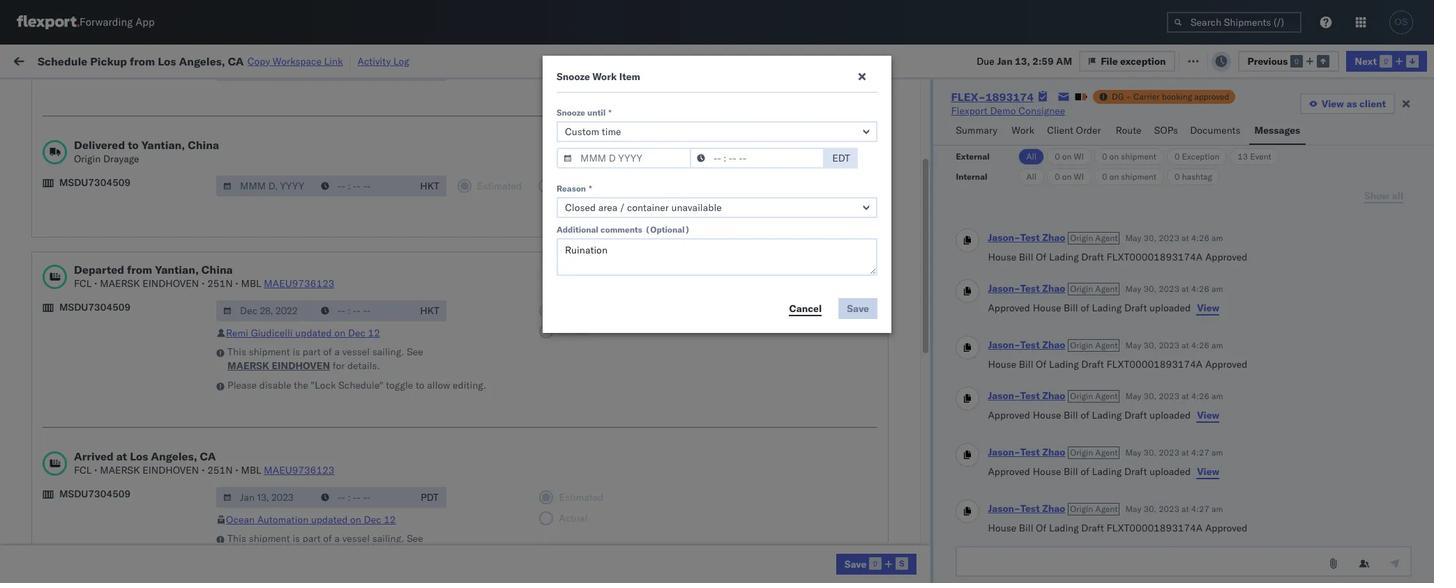 Task type: describe. For each thing, give the bounding box(es) containing it.
from up work,
[[130, 54, 155, 68]]

3 jason- from the top
[[988, 339, 1021, 352]]

disable
[[259, 380, 291, 392]]

2 upload from the top
[[32, 323, 64, 336]]

2 may 30, 2023 at 4:27 am from the top
[[1126, 504, 1223, 515]]

5 jason-test zhao origin agent from the top
[[988, 447, 1118, 459]]

from for first schedule pickup from los angeles, ca link
[[109, 201, 129, 213]]

yantian, for to
[[141, 138, 185, 152]]

abcdefg78456546 for confirm pickup from los angeles, ca
[[1075, 416, 1168, 429]]

karl
[[807, 570, 825, 582]]

0 horizontal spatial *
[[589, 183, 592, 194]]

fcl inside departed from yantian, china fcl • maersk eindhoven • 251n • mbl maeu9736123
[[74, 278, 92, 290]]

to inside delivered to yantian, china origin drayage
[[128, 138, 139, 152]]

0 left exception
[[1175, 151, 1180, 162]]

abcdefg78456546 for schedule delivery appointment
[[1075, 385, 1168, 398]]

3 uploaded from the top
[[1150, 466, 1191, 479]]

activity
[[358, 55, 391, 67]]

this shipment is part of a vessel sailing. see for details.
[[228, 533, 423, 560]]

pdt
[[421, 492, 439, 504]]

for inside "this shipment is part of a vessel sailing. see maersk eindhoven for details."
[[333, 360, 345, 373]]

account
[[759, 570, 796, 582]]

omkar
[[1272, 140, 1302, 152]]

eindhoven inside departed from yantian, china fcl • maersk eindhoven • 251n • mbl maeu9736123
[[142, 278, 199, 290]]

drayage
[[103, 153, 139, 165]]

mmm d, yyyy text field for delivered to yantian, china
[[216, 176, 315, 197]]

shipment down "ymluw236679313"
[[1121, 172, 1157, 182]]

deadline
[[253, 114, 286, 124]]

flex-1660288
[[868, 140, 940, 152]]

name
[[609, 114, 631, 124]]

resize handle column header for client name button at the top left
[[664, 108, 680, 584]]

759 at risk
[[257, 54, 305, 67]]

0 horizontal spatial file exception
[[1101, 55, 1166, 67]]

approved house bill of lading draft uploaded view for fifth jason-test zhao button
[[988, 466, 1220, 479]]

reason *
[[557, 183, 592, 194]]

pickup for first schedule pickup from los angeles, ca link
[[76, 201, 106, 213]]

est, down ocean automation updated on dec 12 'button'
[[295, 539, 316, 552]]

rotterdam,
[[132, 501, 181, 513]]

est, for second schedule pickup from los angeles, ca link from the bottom of the page
[[295, 355, 316, 367]]

2:59 am est, jan 25, 2023
[[253, 539, 378, 552]]

ceau7522281, hlxu6269489, hlxu8034992 for 3rd schedule pickup from los angeles, ca link from the bottom
[[972, 293, 1188, 306]]

6 1846748 from the top
[[898, 324, 940, 337]]

cancel
[[789, 302, 822, 315]]

schedule for second schedule pickup from los angeles, ca button
[[32, 231, 73, 244]]

1 vertical spatial documents
[[155, 139, 206, 152]]

4 jason-test zhao origin agent from the top
[[988, 390, 1118, 403]]

5 hlxu8034992 from the top
[[1120, 324, 1188, 336]]

3 flxt00001893174a from the top
[[1107, 523, 1203, 535]]

a for details.
[[335, 533, 340, 546]]

5 agent from the top
[[1096, 448, 1118, 458]]

maeu9736123 inside departed from yantian, china fcl • maersk eindhoven • 251n • mbl maeu9736123
[[264, 278, 335, 290]]

3 gvcu5265864 from the top
[[972, 569, 1041, 582]]

route button
[[1110, 118, 1149, 145]]

schedule delivery appointment link for 4th schedule delivery appointment button from the bottom of the page
[[32, 169, 172, 183]]

4 may 30, 2023 at 4:26 am from the top
[[1126, 391, 1223, 402]]

status
[[76, 86, 101, 97]]

4 abcdefg78456546 from the top
[[1075, 447, 1168, 459]]

client order button
[[1042, 118, 1110, 145]]

2 uploaded from the top
[[1150, 410, 1191, 422]]

view button for 3rd jason-test zhao button from the bottom of the page
[[1197, 409, 1220, 423]]

6 jason-test zhao origin agent from the top
[[988, 503, 1118, 516]]

3 house bill of lading draft flxt00001893174a approved from the top
[[988, 523, 1248, 535]]

batch
[[1356, 54, 1383, 67]]

shipment down route button
[[1121, 151, 1157, 162]]

hlxu6269489, for 3rd schedule delivery appointment button from the bottom's schedule delivery appointment link
[[1046, 262, 1117, 275]]

choi
[[1316, 539, 1336, 552]]

1 horizontal spatial exception
[[1215, 54, 1261, 67]]

6 flex-1846748 from the top
[[868, 324, 940, 337]]

of inside this shipment is part of a vessel sailing. see for details.
[[323, 533, 332, 546]]

ceau7522281, for 3rd schedule delivery appointment button from the bottom's schedule delivery appointment link
[[972, 262, 1044, 275]]

arrived at los angeles, ca fcl • maersk eindhoven • 251n • mbl maeu9736123
[[74, 450, 335, 477]]

5 jason- from the top
[[988, 447, 1021, 459]]

MMM D YYYY text field
[[557, 148, 691, 169]]

see for this shipment is part of a vessel sailing. see for details.
[[407, 533, 423, 546]]

delivered to yantian, china origin drayage
[[74, 138, 219, 165]]

6 30, from the top
[[1144, 504, 1157, 515]]

work,
[[147, 86, 170, 97]]

route
[[1116, 124, 1142, 137]]

1 schedule delivery appointment button from the top
[[32, 169, 172, 185]]

2 jason-test zhao origin agent from the top
[[988, 283, 1118, 295]]

of inside "this shipment is part of a vessel sailing. see maersk eindhoven for details."
[[323, 346, 332, 359]]

schedule pickup from los angeles, ca for 3rd schedule pickup from los angeles, ca link from the bottom
[[32, 293, 204, 305]]

4 schedule pickup from los angeles, ca link from the top
[[32, 353, 204, 367]]

1 agent from the top
[[1096, 233, 1118, 243]]

1 mmm d, yyyy text field from the top
[[216, 60, 315, 81]]

0 vertical spatial flexport
[[951, 105, 988, 117]]

6 ocean fcl from the top
[[482, 539, 531, 552]]

est, right giudicelli
[[295, 324, 316, 337]]

remi giudicelli updated on dec 12 button
[[226, 327, 380, 340]]

4 zhao from the top
[[1042, 390, 1066, 403]]

hkt for departed from yantian, china
[[420, 305, 439, 317]]

2 zhao from the top
[[1042, 283, 1066, 295]]

4:26 for 4th jason-test zhao button from the bottom of the page
[[1192, 340, 1210, 351]]

forwarding
[[80, 16, 133, 29]]

4 schedule delivery appointment button from the top
[[32, 476, 172, 492]]

maersk inside arrived at los angeles, ca fcl • maersk eindhoven • 251n • mbl maeu9736123
[[100, 465, 140, 477]]

jan left 25,
[[318, 539, 333, 552]]

resize handle column header for workitem button
[[227, 108, 244, 584]]

track
[[356, 54, 378, 67]]

eindhoven inside arrived at los angeles, ca fcl • maersk eindhoven • 251n • mbl maeu9736123
[[142, 465, 199, 477]]

lhuu7894563, for confirm pickup from los angeles, ca
[[972, 416, 1044, 428]]

schedule pickup from los angeles, ca copy workspace link
[[38, 54, 343, 68]]

toggle
[[386, 380, 413, 392]]

as
[[1347, 98, 1357, 110]]

schedule pickup from rotterdam, netherlands
[[32, 501, 181, 527]]

0 on shipment for 0 hashtag
[[1102, 172, 1157, 182]]

3 of from the top
[[1036, 523, 1047, 535]]

2 flxt00001893174a from the top
[[1107, 359, 1203, 371]]

ca inside arrived at los angeles, ca fcl • maersk eindhoven • 251n • mbl maeu9736123
[[200, 450, 216, 464]]

until
[[587, 107, 606, 118]]

delivery inside confirm delivery link
[[70, 446, 106, 459]]

4 1889466 from the top
[[898, 447, 940, 459]]

1 jason-test zhao button from the top
[[988, 232, 1066, 244]]

savant
[[1304, 140, 1334, 152]]

from for confirm pickup from los angeles, ca link
[[103, 415, 123, 428]]

flex-1662119
[[868, 539, 940, 552]]

next
[[1355, 55, 1377, 67]]

log
[[393, 55, 409, 67]]

est, for schedule pickup from rotterdam, netherlands link
[[300, 508, 321, 521]]

fcl inside arrived at los angeles, ca fcl • maersk eindhoven • 251n • mbl maeu9736123
[[74, 465, 92, 477]]

jan left 13,
[[997, 55, 1013, 67]]

11:30 for schedule delivery appointment
[[253, 478, 280, 490]]

lagerfeld
[[827, 570, 869, 582]]

sailing. for this shipment is part of a vessel sailing. see maersk eindhoven for details.
[[372, 346, 404, 359]]

upload customs clearance documents for upload customs clearance documents link related to first upload customs clearance documents button from the top
[[32, 139, 206, 152]]

2 schedule pickup from los angeles, ca link from the top
[[32, 231, 204, 245]]

251n inside departed from yantian, china fcl • maersk eindhoven • 251n • mbl maeu9736123
[[207, 278, 233, 290]]

4:26 for fifth jason-test zhao button from the bottom of the page
[[1192, 284, 1210, 294]]

schedule for first schedule pickup from los angeles, ca button from the bottom
[[32, 538, 73, 551]]

5 schedule pickup from los angeles, ca link from the top
[[32, 538, 204, 552]]

copy workspace link button
[[247, 55, 343, 67]]

workspace
[[273, 55, 322, 67]]

MMM D, YYYY text field
[[216, 488, 315, 509]]

caiu7969337
[[972, 140, 1037, 152]]

from for fourth schedule pickup from los angeles, ca link from the bottom of the page
[[109, 231, 129, 244]]

1893174
[[986, 90, 1034, 104]]

flex-1846748 for first schedule pickup from los angeles, ca link
[[868, 201, 940, 214]]

shipment inside "this shipment is part of a vessel sailing. see maersk eindhoven for details."
[[249, 346, 290, 359]]

reason
[[557, 183, 586, 194]]

1 may 30, 2023 at 4:26 am from the top
[[1126, 233, 1223, 243]]

additional comments (optional)
[[557, 225, 690, 235]]

3 schedule pickup from los angeles, ca link from the top
[[32, 292, 204, 306]]

4 schedule pickup from los angeles, ca button from the top
[[32, 353, 204, 369]]

am for second schedule pickup from los angeles, ca link from the bottom of the page
[[276, 355, 292, 367]]

activity log button
[[358, 53, 409, 69]]

snooze down cst
[[426, 114, 454, 124]]

2022 for schedule delivery appointment link for 4th schedule delivery appointment button from the bottom of the page
[[351, 171, 375, 183]]

1 am from the top
[[1212, 233, 1223, 243]]

5 zhao from the top
[[1042, 447, 1066, 459]]

3 agent from the top
[[1096, 340, 1118, 351]]

wi for external
[[1074, 151, 1084, 162]]

251n inside arrived at los angeles, ca fcl • maersk eindhoven • 251n • mbl maeu9736123
[[207, 465, 233, 477]]

(optional)
[[645, 225, 690, 235]]

4 uetu5238478 from the top
[[1046, 447, 1114, 459]]

abcdefg78456546 for schedule pickup from los angeles, ca
[[1075, 355, 1168, 367]]

0 left hashtag
[[1175, 172, 1180, 182]]

1 horizontal spatial file
[[1196, 54, 1213, 67]]

0 down "ymluw236679313"
[[1102, 172, 1107, 182]]

1 uploaded from the top
[[1150, 302, 1191, 315]]

pickup for fourth schedule pickup from los angeles, ca link from the bottom of the page
[[76, 231, 106, 244]]

schedule for fourth schedule delivery appointment button from the top
[[32, 477, 73, 489]]

1 of from the top
[[1036, 251, 1047, 264]]

consignee inside button
[[687, 114, 727, 124]]

maersk inside departed from yantian, china fcl • maersk eindhoven • 251n • mbl maeu9736123
[[100, 278, 140, 290]]

edt
[[832, 152, 850, 165]]

work for snooze
[[593, 70, 617, 83]]

msdu7304509 for delivered
[[59, 177, 131, 189]]

5 jason-test zhao button from the top
[[988, 447, 1066, 459]]

mmm d, yyyy text field for departed from yantian, china
[[216, 301, 315, 322]]

carrier
[[1134, 91, 1160, 102]]

age
[[1422, 539, 1434, 552]]

2 jason- from the top
[[988, 283, 1021, 295]]

progress
[[219, 86, 253, 97]]

2:59 am edt, nov 5, 2022 for 3rd schedule pickup from los angeles, ca link from the bottom
[[253, 293, 375, 306]]

: for status
[[101, 86, 104, 97]]

2:00
[[253, 324, 274, 337]]

los for 3rd schedule pickup from los angeles, ca link from the bottom
[[132, 293, 147, 305]]

west
[[730, 539, 752, 552]]

4 30, from the top
[[1144, 391, 1157, 402]]

0 on shipment for 0 exception
[[1102, 151, 1157, 162]]

1 upload customs clearance documents button from the top
[[32, 138, 206, 154]]

flex-1893174
[[951, 90, 1034, 104]]

summary
[[956, 124, 998, 137]]

schedule pickup from rotterdam, netherlands link
[[32, 500, 226, 528]]

eindhoven inside "this shipment is part of a vessel sailing. see maersk eindhoven for details."
[[272, 360, 330, 373]]

4 lhuu7894563, uetu5238478 from the top
[[972, 447, 1114, 459]]

flex-2130387 for schedule pickup from rotterdam, netherlands
[[868, 508, 940, 521]]

may for 4th jason-test zhao button from the bottom of the page
[[1126, 340, 1142, 351]]

due
[[977, 55, 995, 67]]

0 horizontal spatial exception
[[1121, 55, 1166, 67]]

maersk inside "this shipment is part of a vessel sailing. see maersk eindhoven for details."
[[228, 360, 269, 373]]

flexport. image
[[17, 15, 80, 29]]

import
[[119, 54, 150, 67]]

5 hlxu6269489, from the top
[[1046, 324, 1117, 336]]

documents button
[[1185, 118, 1249, 145]]

5 ceau7522281, hlxu6269489, hlxu8034992 from the top
[[972, 324, 1188, 336]]

client order
[[1047, 124, 1101, 137]]

2 upload customs clearance documents button from the top
[[32, 323, 206, 338]]

1 schedule pickup from los angeles, ca link from the top
[[32, 200, 204, 214]]

pickup up ready
[[90, 54, 127, 68]]

view as client button
[[1300, 93, 1395, 114]]

6 jason-test zhao button from the top
[[988, 503, 1066, 516]]

copy
[[247, 55, 270, 67]]

0 hashtag
[[1175, 172, 1212, 182]]

risk
[[289, 54, 305, 67]]

3 2130387 from the top
[[898, 570, 940, 582]]

1 jason- from the top
[[988, 232, 1021, 244]]

work
[[40, 51, 76, 70]]

is for for
[[293, 533, 300, 546]]

workitem button
[[8, 111, 230, 125]]

updated for arrived at los angeles, ca
[[311, 514, 348, 527]]

appointment for schedule delivery appointment link for 4th schedule delivery appointment button from the bottom of the page
[[114, 170, 172, 182]]

ocean fcl for confirm pickup from los angeles, ca link
[[482, 416, 531, 429]]

flex id button
[[838, 111, 951, 125]]

pickup for schedule pickup from rotterdam, netherlands link
[[76, 501, 106, 513]]

client for client order
[[1047, 124, 1074, 137]]

3 may 30, 2023 at 4:26 am from the top
[[1126, 340, 1223, 351]]

ymluw236679313
[[1075, 140, 1164, 152]]

3 resize handle column header from the left
[[458, 108, 475, 584]]

4:26 for 3rd jason-test zhao button from the bottom of the page
[[1192, 391, 1210, 402]]

12 for arrived at los angeles, ca
[[384, 514, 396, 527]]

2 agent from the top
[[1096, 284, 1118, 294]]

1 vertical spatial to
[[416, 380, 425, 392]]

ocean automation updated on dec 12 button
[[226, 514, 396, 527]]

snoozed :
[[292, 86, 327, 97]]

5 am from the top
[[1212, 448, 1223, 458]]

schedule pickup from los angeles, ca for second schedule pickup from los angeles, ca link from the bottom of the page
[[32, 354, 204, 367]]

1 house bill of lading draft flxt00001893174a approved from the top
[[988, 251, 1248, 264]]

2 schedule delivery appointment button from the top
[[32, 261, 172, 277]]

hlxu6269489, for fourth schedule pickup from los angeles, ca link from the bottom of the page
[[1046, 232, 1117, 244]]

ready
[[107, 86, 132, 97]]

2022 for confirm pickup from los angeles, ca link
[[355, 416, 380, 429]]

flex-1889466 for schedule delivery appointment
[[868, 385, 940, 398]]

0 on wi for internal
[[1055, 172, 1084, 182]]

mode
[[482, 114, 503, 124]]

schedule for fifth schedule pickup from los angeles, ca button from the bottom of the page
[[32, 201, 73, 213]]

client name
[[585, 114, 631, 124]]

for inside this shipment is part of a vessel sailing. see for details.
[[333, 547, 345, 560]]

mbl/mawb numbers button
[[1068, 111, 1251, 125]]

5, for schedule delivery appointment link for 4th schedule delivery appointment button from the bottom of the page
[[339, 171, 348, 183]]

5, for 3rd schedule delivery appointment button from the bottom's schedule delivery appointment link
[[339, 263, 348, 275]]

destination
[[1369, 539, 1420, 552]]

container numbers button
[[965, 105, 1054, 130]]

view button for fifth jason-test zhao button from the bottom of the page
[[1197, 301, 1220, 315]]

2 am from the top
[[1212, 284, 1223, 294]]

6 zhao from the top
[[1042, 503, 1066, 516]]

messages button
[[1249, 118, 1306, 145]]

0 horizontal spatial flexport
[[585, 140, 621, 152]]

0 down mbl/mawb
[[1102, 151, 1107, 162]]

6 jason- from the top
[[988, 503, 1021, 516]]

may for 3rd jason-test zhao button from the bottom of the page
[[1126, 391, 1142, 402]]

confirm delivery
[[32, 446, 106, 459]]

1889466 for confirm pickup from los angeles, ca
[[898, 416, 940, 429]]

demo inside the flexport demo consignee link
[[990, 105, 1016, 117]]

10 resize handle column header from the left
[[1351, 108, 1368, 584]]

0 vertical spatial for
[[134, 86, 145, 97]]

1 horizontal spatial file exception
[[1196, 54, 1261, 67]]

0 vertical spatial flexport demo consignee
[[951, 105, 1066, 117]]

pickup for second schedule pickup from los angeles, ca link from the bottom of the page
[[76, 354, 106, 367]]

edt, for 3rd schedule delivery appointment button from the bottom's schedule delivery appointment link
[[295, 263, 316, 275]]

external
[[956, 151, 990, 162]]

4 flex-1889466 from the top
[[868, 447, 940, 459]]

consignee button
[[680, 111, 824, 125]]

2 30, from the top
[[1144, 284, 1157, 294]]

confirm for confirm pickup from los angeles, ca
[[32, 415, 68, 428]]

snooze work item
[[557, 70, 640, 83]]

2 vertical spatial documents
[[155, 323, 206, 336]]

4 lhuu7894563, from the top
[[972, 447, 1044, 459]]

departed from yantian, china fcl • maersk eindhoven • 251n • mbl maeu9736123
[[74, 263, 335, 290]]

Search Work text field
[[965, 50, 1117, 71]]

"lock
[[311, 380, 336, 392]]

jan up ocean automation updated on dec 12
[[323, 478, 339, 490]]

remi
[[226, 327, 248, 340]]

documents inside button
[[1190, 124, 1241, 137]]

filtered by:
[[14, 85, 64, 98]]

5 schedule pickup from los angeles, ca button from the top
[[32, 538, 204, 553]]

3 schedule delivery appointment button from the top
[[32, 384, 172, 399]]

ocean fcl for schedule delivery appointment link related to 3rd schedule delivery appointment button from the top of the page
[[482, 385, 531, 398]]

1 4:27 from the top
[[1192, 448, 1210, 458]]

next button
[[1347, 51, 1427, 72]]

1 vertical spatial pm
[[282, 478, 297, 490]]

abcd1234560
[[972, 539, 1041, 551]]

4 jason- from the top
[[988, 390, 1021, 403]]

2 of from the top
[[1036, 359, 1047, 371]]

mbl/mawb
[[1075, 114, 1123, 124]]

2 jason-test zhao button from the top
[[988, 283, 1066, 295]]

edt, for schedule delivery appointment link for 4th schedule delivery appointment button from the bottom of the page
[[295, 171, 316, 183]]

confirm delivery button
[[32, 445, 106, 461]]

flex-1889466 for confirm pickup from los angeles, ca
[[868, 416, 940, 429]]

3 schedule pickup from los angeles, ca button from the top
[[32, 292, 204, 307]]

2 customs from the top
[[66, 323, 106, 336]]

jaehyung choi - test destination age
[[1272, 539, 1434, 552]]

hlxu8034992 for fourth schedule pickup from los angeles, ca link from the bottom of the page
[[1120, 232, 1188, 244]]

msdu7304509 for departed
[[59, 301, 131, 314]]

pickup for confirm pickup from los angeles, ca link
[[70, 415, 100, 428]]

details. inside this shipment is part of a vessel sailing. see for details.
[[347, 547, 380, 560]]

1 horizontal spatial --
[[1075, 539, 1087, 552]]

part for details.
[[303, 533, 321, 546]]

view inside button
[[1322, 98, 1344, 110]]



Task type: locate. For each thing, give the bounding box(es) containing it.
1 vertical spatial maersk
[[228, 360, 269, 373]]

-- : -- -- text field for cst
[[314, 60, 413, 81]]

0 vertical spatial 12
[[368, 327, 380, 340]]

2 a from the top
[[335, 533, 340, 546]]

deadline button
[[246, 111, 406, 125]]

1 lhuu7894563, uetu5238478 from the top
[[972, 354, 1114, 367]]

is
[[293, 346, 300, 359], [293, 533, 300, 546]]

2 4:26 from the top
[[1192, 284, 1210, 294]]

1 vertical spatial updated
[[311, 514, 348, 527]]

1 appointment from the top
[[114, 170, 172, 182]]

1 vertical spatial clearance
[[108, 323, 153, 336]]

snoozed
[[292, 86, 324, 97]]

1 vertical spatial yantian,
[[155, 263, 199, 277]]

1 horizontal spatial vandelay
[[687, 539, 728, 552]]

2 maeu9736123 from the top
[[264, 465, 335, 477]]

2 schedule delivery appointment link from the top
[[32, 261, 172, 275]]

0 vertical spatial --
[[687, 140, 699, 152]]

a down ocean automation updated on dec 12 'button'
[[335, 533, 340, 546]]

part inside "this shipment is part of a vessel sailing. see maersk eindhoven for details."
[[303, 346, 321, 359]]

may for fifth jason-test zhao button from the bottom of the page
[[1126, 284, 1142, 294]]

1 flxt00001893174a from the top
[[1107, 251, 1203, 264]]

2 upload customs clearance documents from the top
[[32, 323, 206, 336]]

0 vertical spatial maeu9408431
[[1075, 478, 1145, 490]]

2130387 for schedule delivery appointment
[[898, 478, 940, 490]]

schedule pickup from los angeles, ca down 'departed'
[[32, 293, 204, 305]]

1 horizontal spatial flexport
[[951, 105, 988, 117]]

omkar savant
[[1272, 140, 1334, 152]]

0 horizontal spatial flexport demo consignee
[[585, 140, 699, 152]]

this
[[228, 346, 246, 359], [228, 533, 246, 546]]

0 vertical spatial 11:30
[[253, 478, 280, 490]]

mbl up the 2:00
[[241, 278, 261, 290]]

2 ocean fcl from the top
[[482, 232, 531, 245]]

ceau7522281, for fourth schedule pickup from los angeles, ca link from the bottom of the page
[[972, 232, 1044, 244]]

2 0 on wi from the top
[[1055, 172, 1084, 182]]

flex-1846748
[[868, 171, 940, 183], [868, 201, 940, 214], [868, 232, 940, 245], [868, 263, 940, 275], [868, 293, 940, 306], [868, 324, 940, 337]]

4 agent from the top
[[1096, 391, 1118, 402]]

3 flex-2130387 from the top
[[868, 570, 940, 582]]

pickup up confirm delivery
[[70, 415, 100, 428]]

details. inside "this shipment is part of a vessel sailing. see maersk eindhoven for details."
[[347, 360, 380, 373]]

test123456 for 3rd schedule pickup from los angeles, ca link from the bottom
[[1075, 293, 1133, 306]]

2 clearance from the top
[[108, 323, 153, 336]]

est, up 2:59 am est, jan 25, 2023
[[300, 508, 321, 521]]

0 vertical spatial this
[[228, 346, 246, 359]]

yantian, inside departed from yantian, china fcl • maersk eindhoven • 251n • mbl maeu9736123
[[155, 263, 199, 277]]

upload customs clearance documents down 'departed'
[[32, 323, 206, 336]]

23, for los
[[338, 416, 353, 429]]

Closed area / container unavailable text field
[[557, 197, 878, 218]]

-- : -- -- text field for pdt
[[314, 488, 413, 509]]

dec right the
[[318, 385, 336, 398]]

1 vertical spatial vessel
[[342, 533, 370, 546]]

ceau7522281, for 3rd schedule pickup from los angeles, ca link from the bottom
[[972, 293, 1044, 306]]

nov for first schedule pickup from los angeles, ca link
[[319, 201, 337, 214]]

maersk down arrived
[[100, 465, 140, 477]]

mode button
[[475, 111, 564, 125]]

origin inside delivered to yantian, china origin drayage
[[74, 153, 101, 165]]

previous button
[[1238, 51, 1340, 72]]

this inside this shipment is part of a vessel sailing. see for details.
[[228, 533, 246, 546]]

1 vertical spatial 11:30
[[253, 508, 280, 521]]

3 hlxu8034992 from the top
[[1120, 262, 1188, 275]]

may for first jason-test zhao button
[[1126, 233, 1142, 243]]

this shipment is part of a vessel sailing. see maersk eindhoven for details.
[[228, 346, 423, 373]]

1 vertical spatial *
[[589, 183, 592, 194]]

1 horizontal spatial 12
[[384, 514, 396, 527]]

1 schedule pickup from los angeles, ca button from the top
[[32, 200, 204, 215]]

china down the in
[[188, 138, 219, 152]]

0 horizontal spatial to
[[128, 138, 139, 152]]

1 vertical spatial for
[[333, 360, 345, 373]]

view for fifth jason-test zhao button
[[1197, 466, 1220, 479]]

flex id
[[845, 114, 872, 124]]

draft
[[1082, 251, 1104, 264], [1125, 302, 1147, 315], [1082, 359, 1104, 371], [1125, 410, 1147, 422], [1125, 466, 1147, 479], [1082, 523, 1104, 535]]

confirm pickup from los angeles, ca link
[[32, 415, 198, 429]]

13 event
[[1238, 151, 1272, 162]]

: up deadline "button"
[[324, 86, 327, 97]]

lhuu7894563, for schedule delivery appointment
[[972, 385, 1044, 398]]

3 test123456 from the top
[[1075, 263, 1133, 275]]

2 appointment from the top
[[114, 262, 172, 275]]

schedule pickup from los angeles, ca link up 'confirm pickup from los angeles, ca'
[[32, 353, 204, 367]]

file up the approved
[[1196, 54, 1213, 67]]

origin
[[74, 153, 101, 165], [1070, 233, 1093, 243], [1070, 284, 1093, 294], [1070, 340, 1093, 351], [1070, 391, 1093, 402], [1070, 448, 1093, 458], [1070, 504, 1093, 515]]

is down automation
[[293, 533, 300, 546]]

205 on track
[[321, 54, 378, 67]]

11:30 pm est, jan 23, 2023 for schedule delivery appointment
[[253, 478, 383, 490]]

2 vertical spatial for
[[333, 547, 345, 560]]

schedule pickup from los angeles, ca for first schedule pickup from los angeles, ca link from the bottom
[[32, 538, 204, 551]]

1 resize handle column header from the left
[[227, 108, 244, 584]]

work left item
[[593, 70, 617, 83]]

4 ceau7522281, hlxu6269489, hlxu8034992 from the top
[[972, 293, 1188, 306]]

exception
[[1215, 54, 1261, 67], [1121, 55, 1166, 67]]

nov for 3rd schedule pickup from los angeles, ca link from the bottom
[[319, 293, 337, 306]]

9 resize handle column header from the left
[[1249, 108, 1265, 584]]

all down work button on the top of page
[[1027, 151, 1037, 162]]

4 schedule delivery appointment link from the top
[[32, 476, 172, 490]]

0 horizontal spatial vandelay
[[585, 539, 625, 552]]

3 appointment from the top
[[114, 385, 172, 397]]

2 vertical spatial mmm d, yyyy text field
[[216, 301, 315, 322]]

2022 for fourth schedule pickup from los angeles, ca link from the bottom of the page
[[351, 232, 375, 245]]

confirm inside 'button'
[[32, 446, 68, 459]]

at inside arrived at los angeles, ca fcl • maersk eindhoven • 251n • mbl maeu9736123
[[116, 450, 127, 464]]

-- : -- -- text field
[[314, 60, 413, 81], [690, 148, 825, 169], [314, 176, 413, 197], [314, 488, 413, 509]]

2 vertical spatial uploaded
[[1150, 466, 1191, 479]]

0 on wi for external
[[1055, 151, 1084, 162]]

1 vertical spatial gvcu5265864
[[972, 508, 1041, 520]]

nov for schedule delivery appointment link for 4th schedule delivery appointment button from the bottom of the page
[[319, 171, 337, 183]]

1 vertical spatial 2:59 am est, dec 14, 2022
[[253, 385, 380, 398]]

2 1889466 from the top
[[898, 385, 940, 398]]

gvcu5265864 for schedule pickup from rotterdam, netherlands
[[972, 508, 1041, 520]]

shipment up "maersk eindhoven" link
[[249, 346, 290, 359]]

1 vertical spatial approved house bill of lading draft uploaded view
[[988, 410, 1220, 422]]

snooze for until
[[557, 107, 585, 118]]

upload customs clearance documents for upload customs clearance documents link for 1st upload customs clearance documents button from the bottom
[[32, 323, 206, 336]]

1 vertical spatial 23,
[[341, 478, 356, 490]]

snooze
[[557, 70, 590, 83], [557, 107, 585, 118], [426, 114, 454, 124]]

759
[[257, 54, 275, 67]]

save
[[845, 559, 867, 571]]

uetu5238478 for confirm pickup from los angeles, ca
[[1046, 416, 1114, 428]]

14,
[[339, 355, 354, 367], [339, 385, 354, 398]]

1 flex-1846748 from the top
[[868, 171, 940, 183]]

maeu9736123 up mmm d, yyyy text box
[[264, 465, 335, 477]]

shipment inside this shipment is part of a vessel sailing. see for details.
[[249, 533, 290, 546]]

approved house bill of lading draft uploaded view for fifth jason-test zhao button from the bottom of the page
[[988, 302, 1220, 315]]

messages
[[1255, 124, 1301, 137]]

ocean fcl for fourth schedule pickup from los angeles, ca link from the bottom of the page
[[482, 232, 531, 245]]

angeles, inside button
[[144, 415, 182, 428]]

3 maeu9408431 from the top
[[1075, 570, 1145, 582]]

clearance up drayage
[[108, 139, 153, 152]]

schedule pickup from los angeles, ca link up 'departed'
[[32, 231, 204, 245]]

mbl
[[241, 278, 261, 290], [241, 465, 261, 477]]

work inside button
[[1012, 124, 1035, 137]]

1 upload from the top
[[32, 139, 64, 152]]

23, up ocean automation updated on dec 12 'button'
[[341, 478, 356, 490]]

1 wi from the top
[[1074, 151, 1084, 162]]

11:30 pm est, jan 23, 2023 up ocean automation updated on dec 12
[[253, 478, 383, 490]]

confirm pickup from los angeles, ca
[[32, 415, 198, 428]]

a
[[335, 346, 340, 359], [335, 533, 340, 546]]

2 vertical spatial flex-2130387
[[868, 570, 940, 582]]

numbers inside mbl/mawb numbers button
[[1125, 114, 1160, 124]]

edt,
[[295, 171, 316, 183], [295, 201, 316, 214], [295, 232, 316, 245], [295, 263, 316, 275], [295, 293, 316, 306]]

pickup up 'departed'
[[76, 231, 106, 244]]

schedule"
[[339, 380, 383, 392]]

schedule for 4th schedule pickup from los angeles, ca button from the top
[[32, 354, 73, 367]]

pm for los
[[276, 416, 291, 429]]

0 vertical spatial view button
[[1197, 301, 1220, 315]]

23, up 25,
[[341, 508, 356, 521]]

status : ready for work, blocked, in progress
[[76, 86, 253, 97]]

flex-1846748 for schedule delivery appointment link for 4th schedule delivery appointment button from the bottom of the page
[[868, 171, 940, 183]]

see
[[407, 346, 423, 359], [407, 533, 423, 546]]

import work
[[119, 54, 177, 67]]

a inside this shipment is part of a vessel sailing. see for details.
[[335, 533, 340, 546]]

a inside "this shipment is part of a vessel sailing. see maersk eindhoven for details."
[[335, 346, 340, 359]]

0 vertical spatial *
[[609, 107, 612, 118]]

-- : -- -- text field
[[314, 301, 413, 322]]

zhao
[[1042, 232, 1066, 244], [1042, 283, 1066, 295], [1042, 339, 1066, 352], [1042, 390, 1066, 403], [1042, 447, 1066, 459], [1042, 503, 1066, 516]]

upload customs clearance documents link down 'departed'
[[32, 323, 206, 337]]

2 ceau7522281, from the top
[[972, 232, 1044, 244]]

0 horizontal spatial :
[[101, 86, 104, 97]]

is inside "this shipment is part of a vessel sailing. see maersk eindhoven for details."
[[293, 346, 300, 359]]

sailing. for this shipment is part of a vessel sailing. see for details.
[[372, 533, 404, 546]]

los for fourth schedule pickup from los angeles, ca link from the bottom of the page
[[132, 231, 147, 244]]

angeles, for first schedule pickup from los angeles, ca link from the bottom
[[150, 538, 188, 551]]

numbers down carrier
[[1125, 114, 1160, 124]]

0 vertical spatial 2:59 am est, dec 14, 2022
[[253, 355, 380, 367]]

MMM D, YYYY text field
[[216, 60, 315, 81], [216, 176, 315, 197], [216, 301, 315, 322]]

14, up the please disable the "lock schedule" toggle to allow editing.
[[339, 355, 354, 367]]

pickup
[[90, 54, 127, 68], [76, 201, 106, 213], [76, 231, 106, 244], [76, 293, 106, 305], [76, 354, 106, 367], [70, 415, 100, 428], [76, 501, 106, 513], [76, 538, 106, 551]]

ceau7522281, hlxu6269489, hlxu8034992 for fourth schedule pickup from los angeles, ca link from the bottom of the page
[[972, 232, 1188, 244]]

1 maeu9736123 button from the top
[[264, 278, 335, 290]]

None text field
[[956, 547, 1412, 578]]

jan up this shipment is part of a vessel sailing. see for details. on the left
[[323, 508, 339, 521]]

appointment
[[114, 170, 172, 182], [114, 262, 172, 275], [114, 385, 172, 397], [114, 477, 172, 489]]

at for 3rd jason-test zhao button from the bottom of the page
[[1182, 391, 1189, 402]]

am for 3rd schedule pickup from los angeles, ca link from the bottom
[[276, 293, 292, 306]]

1 schedule delivery appointment from the top
[[32, 170, 172, 182]]

clearance
[[108, 139, 153, 152], [108, 323, 153, 336]]

may 30, 2023 at 4:27 am
[[1126, 448, 1223, 458], [1126, 504, 1223, 515]]

schedule pickup from los angeles, ca up 'departed'
[[32, 231, 204, 244]]

confirm pickup from los angeles, ca button
[[32, 415, 198, 430]]

to
[[128, 138, 139, 152], [416, 380, 425, 392]]

from up 'confirm pickup from los angeles, ca'
[[109, 354, 129, 367]]

2:59 am est, dec 14, 2022 up 7:00 pm est, dec 23, 2022
[[253, 385, 380, 398]]

1 vertical spatial eindhoven
[[272, 360, 330, 373]]

5, for 3rd schedule pickup from los angeles, ca link from the bottom
[[339, 293, 348, 306]]

0 vertical spatial mbl
[[241, 278, 261, 290]]

1 maeu9408431 from the top
[[1075, 478, 1145, 490]]

1 horizontal spatial work
[[593, 70, 617, 83]]

see inside "this shipment is part of a vessel sailing. see maersk eindhoven for details."
[[407, 346, 423, 359]]

0 vertical spatial china
[[188, 138, 219, 152]]

all button down work button on the top of page
[[1019, 149, 1045, 165]]

0 on shipment down "ymluw236679313"
[[1102, 172, 1157, 182]]

5 ceau7522281, from the top
[[972, 324, 1044, 336]]

demo down 1893174
[[990, 105, 1016, 117]]

all button down caiu7969337
[[1019, 169, 1045, 186]]

pm up 2:59 am est, jan 25, 2023
[[282, 508, 297, 521]]

4 schedule pickup from los angeles, ca from the top
[[32, 354, 204, 367]]

0 vertical spatial updated
[[295, 327, 332, 340]]

1 vertical spatial all button
[[1019, 169, 1045, 186]]

3 approved house bill of lading draft uploaded view from the top
[[988, 466, 1220, 479]]

maeu9736123 inside arrived at los angeles, ca fcl • maersk eindhoven • 251n • mbl maeu9736123
[[264, 465, 335, 477]]

customs down 'departed'
[[66, 323, 106, 336]]

0 horizontal spatial file
[[1101, 55, 1118, 67]]

2 schedule pickup from los angeles, ca button from the top
[[32, 231, 204, 246]]

abcdefg78456546
[[1075, 355, 1168, 367], [1075, 385, 1168, 398], [1075, 416, 1168, 429], [1075, 447, 1168, 459]]

mbl inside arrived at los angeles, ca fcl • maersk eindhoven • 251n • mbl maeu9736123
[[241, 465, 261, 477]]

2 vertical spatial approved house bill of lading draft uploaded view
[[988, 466, 1220, 479]]

at for first jason-test zhao button from the bottom of the page
[[1182, 504, 1189, 515]]

resize handle column header for mbl/mawb numbers button
[[1249, 108, 1265, 584]]

msdu7304509 down drayage
[[59, 177, 131, 189]]

for down ocean automation updated on dec 12 'button'
[[333, 547, 345, 560]]

pm for rotterdam,
[[282, 508, 297, 521]]

1 may 30, 2023 at 4:27 am from the top
[[1126, 448, 1223, 458]]

2 vertical spatial house bill of lading draft flxt00001893174a approved
[[988, 523, 1248, 535]]

2:59 am edt, nov 5, 2022 for fourth schedule pickup from los angeles, ca link from the bottom of the page
[[253, 232, 375, 245]]

flex-1660288 button
[[845, 136, 943, 156], [845, 136, 943, 156]]

11 resize handle column header from the left
[[1399, 108, 1416, 584]]

dec down ""lock"
[[317, 416, 335, 429]]

china for delivered to yantian, china
[[188, 138, 219, 152]]

3 lhuu7894563, from the top
[[972, 416, 1044, 428]]

2 house bill of lading draft flxt00001893174a approved from the top
[[988, 359, 1248, 371]]

23, for rotterdam,
[[341, 508, 356, 521]]

4 jason-test zhao button from the top
[[988, 390, 1066, 403]]

0 vertical spatial see
[[407, 346, 423, 359]]

lhuu7894563, for schedule pickup from los angeles, ca
[[972, 354, 1044, 367]]

1 all button from the top
[[1019, 149, 1045, 165]]

upload customs clearance documents button down workitem button
[[32, 138, 206, 154]]

sailing. inside "this shipment is part of a vessel sailing. see maersk eindhoven for details."
[[372, 346, 404, 359]]

1 hlxu8034992 from the top
[[1120, 170, 1188, 183]]

is inside this shipment is part of a vessel sailing. see for details.
[[293, 533, 300, 546]]

vessel inside this shipment is part of a vessel sailing. see for details.
[[342, 533, 370, 546]]

wi for internal
[[1074, 172, 1084, 182]]

1 clearance from the top
[[108, 139, 153, 152]]

1 vertical spatial 0 on shipment
[[1102, 172, 1157, 182]]

1 2130387 from the top
[[898, 478, 940, 490]]

1 all from the top
[[1027, 151, 1037, 162]]

1 vertical spatial upload customs clearance documents button
[[32, 323, 206, 338]]

hlxu6269489, for schedule delivery appointment link for 4th schedule delivery appointment button from the bottom of the page
[[1046, 170, 1117, 183]]

1 vertical spatial uploaded
[[1150, 410, 1191, 422]]

1 vertical spatial see
[[407, 533, 423, 546]]

lhuu7894563, uetu5238478 for schedule pickup from los angeles, ca
[[972, 354, 1114, 367]]

from inside schedule pickup from rotterdam, netherlands
[[109, 501, 129, 513]]

yantian, inside delivered to yantian, china origin drayage
[[141, 138, 185, 152]]

from inside confirm pickup from los angeles, ca link
[[103, 415, 123, 428]]

1 vertical spatial confirm
[[32, 446, 68, 459]]

1 vertical spatial 14,
[[339, 385, 354, 398]]

1 vertical spatial this
[[228, 533, 246, 546]]

Custom time text field
[[557, 121, 878, 142]]

exception
[[1182, 151, 1220, 162]]

id
[[863, 114, 872, 124]]

part inside this shipment is part of a vessel sailing. see for details.
[[303, 533, 321, 546]]

schedule pickup from los angeles, ca link down schedule pickup from rotterdam, netherlands button
[[32, 538, 204, 552]]

1 vertical spatial maeu9736123 button
[[264, 465, 335, 477]]

3 ceau7522281, from the top
[[972, 262, 1044, 275]]

details. down ocean automation updated on dec 12 'button'
[[347, 547, 380, 560]]

1 vertical spatial msdu7304509
[[59, 301, 131, 314]]

ca inside button
[[185, 415, 198, 428]]

4:27
[[1192, 448, 1210, 458], [1192, 504, 1210, 515]]

3 zhao from the top
[[1042, 339, 1066, 352]]

upload
[[32, 139, 64, 152], [32, 323, 64, 336]]

1 vertical spatial work
[[593, 70, 617, 83]]

maeu9736123 button
[[264, 278, 335, 290], [264, 465, 335, 477]]

mbl inside departed from yantian, china fcl • maersk eindhoven • 251n • mbl maeu9736123
[[241, 278, 261, 290]]

4:26 for first jason-test zhao button
[[1192, 233, 1210, 243]]

flex-2130387 for schedule delivery appointment
[[868, 478, 940, 490]]

flexport down client name
[[585, 140, 621, 152]]

see down pdt
[[407, 533, 423, 546]]

0 down client order
[[1055, 151, 1060, 162]]

5, for first schedule pickup from los angeles, ca link
[[339, 201, 348, 214]]

0 vertical spatial msdu7304509
[[59, 177, 131, 189]]

dec up this shipment is part of a vessel sailing. see for details. on the left
[[364, 514, 381, 527]]

0 horizontal spatial numbers
[[972, 119, 1006, 130]]

schedule for 4th schedule delivery appointment button from the bottom of the page
[[32, 170, 73, 182]]

resize handle column header for flex id button
[[948, 108, 965, 584]]

1660288
[[898, 140, 940, 152]]

china up remi
[[202, 263, 233, 277]]

12 up this shipment is part of a vessel sailing. see for details. on the left
[[384, 514, 396, 527]]

flexport demo consignee down client name button at the top left
[[585, 140, 699, 152]]

am
[[1212, 233, 1223, 243], [1212, 284, 1223, 294], [1212, 340, 1223, 351], [1212, 391, 1223, 402], [1212, 448, 1223, 458], [1212, 504, 1223, 515]]

2 mbl from the top
[[241, 465, 261, 477]]

flex-1662119 button
[[845, 535, 943, 555], [845, 535, 943, 555]]

1846748 for first schedule pickup from los angeles, ca link
[[898, 201, 940, 214]]

upload customs clearance documents link up drayage
[[32, 138, 206, 152]]

1 vertical spatial flxt00001893174a
[[1107, 359, 1203, 371]]

0 vertical spatial wi
[[1074, 151, 1084, 162]]

1 vertical spatial house bill of lading draft flxt00001893174a approved
[[988, 359, 1248, 371]]

angeles, for second schedule pickup from los angeles, ca link from the bottom of the page
[[150, 354, 188, 367]]

ocean fcl for 3rd schedule delivery appointment button from the bottom's schedule delivery appointment link
[[482, 263, 531, 275]]

from down drayage
[[109, 201, 129, 213]]

nov for 3rd schedule delivery appointment button from the bottom's schedule delivery appointment link
[[319, 263, 337, 275]]

maersk up please
[[228, 360, 269, 373]]

appointment for schedule delivery appointment link corresponding to fourth schedule delivery appointment button from the top
[[114, 477, 172, 489]]

allow
[[427, 380, 450, 392]]

1 vertical spatial of
[[1036, 359, 1047, 371]]

exception down search shipments (/) text field at the right of the page
[[1215, 54, 1261, 67]]

1 vertical spatial sailing.
[[372, 533, 404, 546]]

0 vertical spatial hkt
[[420, 180, 439, 193]]

cst
[[421, 64, 439, 77]]

0 vertical spatial 14,
[[339, 355, 354, 367]]

upload customs clearance documents button down 'departed'
[[32, 323, 206, 338]]

from
[[130, 54, 155, 68], [109, 201, 129, 213], [109, 231, 129, 244], [127, 263, 152, 277], [109, 293, 129, 305], [109, 354, 129, 367], [103, 415, 123, 428], [109, 501, 129, 513], [109, 538, 129, 551]]

summary button
[[951, 118, 1006, 145]]

1 gvcu5265864 from the top
[[972, 477, 1041, 490]]

for left work,
[[134, 86, 145, 97]]

0 vertical spatial demo
[[990, 105, 1016, 117]]

test
[[646, 171, 664, 183], [749, 171, 767, 183], [646, 201, 664, 214], [749, 201, 767, 214], [1020, 232, 1040, 244], [646, 232, 664, 245], [749, 232, 767, 245], [646, 263, 664, 275], [749, 263, 767, 275], [1020, 283, 1040, 295], [646, 324, 664, 337], [749, 324, 767, 337], [1020, 339, 1040, 352], [1020, 390, 1040, 403], [646, 416, 664, 429], [749, 416, 767, 429], [1020, 447, 1040, 459], [1020, 503, 1040, 516], [1348, 539, 1366, 552], [738, 570, 756, 582]]

uploaded
[[1150, 302, 1191, 315], [1150, 410, 1191, 422], [1150, 466, 1191, 479]]

am for fourth schedule pickup from los angeles, ca link from the bottom of the page
[[276, 232, 292, 245]]

0 vertical spatial details.
[[347, 360, 380, 373]]

0 vertical spatial 0 on wi
[[1055, 151, 1084, 162]]

: left ready
[[101, 86, 104, 97]]

1 see from the top
[[407, 346, 423, 359]]

a down 9,
[[335, 346, 340, 359]]

nov for fourth schedule pickup from los angeles, ca link from the bottom of the page
[[319, 232, 337, 245]]

from up 'departed'
[[109, 231, 129, 244]]

pickup up netherlands at bottom
[[76, 501, 106, 513]]

schedule delivery appointment link for 3rd schedule delivery appointment button from the bottom
[[32, 261, 172, 275]]

Search Shipments (/) text field
[[1167, 12, 1302, 33]]

hlxu8034992 for 3rd schedule pickup from los angeles, ca link from the bottom
[[1120, 293, 1188, 306]]

est, right disable
[[295, 385, 316, 398]]

ceau7522281, hlxu6269489, hlxu8034992 for 3rd schedule delivery appointment button from the bottom's schedule delivery appointment link
[[972, 262, 1188, 275]]

2 maeu9408431 from the top
[[1075, 508, 1145, 521]]

work for import
[[152, 54, 177, 67]]

maersk down 'departed'
[[100, 278, 140, 290]]

pickup down schedule pickup from rotterdam, netherlands
[[76, 538, 106, 551]]

angeles, for confirm pickup from los angeles, ca link
[[144, 415, 182, 428]]

1 maeu9736123 from the top
[[264, 278, 335, 290]]

from inside departed from yantian, china fcl • maersk eindhoven • 251n • mbl maeu9736123
[[127, 263, 152, 277]]

updated up "this shipment is part of a vessel sailing. see maersk eindhoven for details."
[[295, 327, 332, 340]]

2 vertical spatial view button
[[1197, 465, 1220, 479]]

1662119
[[898, 539, 940, 552]]

3 flex-1846748 from the top
[[868, 232, 940, 245]]

0 on shipment down route button
[[1102, 151, 1157, 162]]

5, for fourth schedule pickup from los angeles, ca link from the bottom of the page
[[339, 232, 348, 245]]

1 vertical spatial view button
[[1197, 409, 1220, 423]]

see inside this shipment is part of a vessel sailing. see for details.
[[407, 533, 423, 546]]

numbers inside container numbers
[[972, 119, 1006, 130]]

3 view button from the top
[[1197, 465, 1220, 479]]

numbers down container
[[972, 119, 1006, 130]]

1 customs from the top
[[66, 139, 106, 152]]

2 4:27 from the top
[[1192, 504, 1210, 515]]

maeu9408431 for schedule pickup from rotterdam, netherlands
[[1075, 508, 1145, 521]]

1 vertical spatial may 30, 2023 at 4:27 am
[[1126, 504, 1223, 515]]

angeles, for first schedule pickup from los angeles, ca link
[[150, 201, 188, 213]]

2 abcdefg78456546 from the top
[[1075, 385, 1168, 398]]

1 vertical spatial mbl
[[241, 465, 261, 477]]

my
[[14, 51, 36, 70]]

vandelay west
[[687, 539, 752, 552]]

am for first schedule pickup from los angeles, ca link
[[276, 201, 292, 214]]

view as client
[[1322, 98, 1386, 110]]

1 upload customs clearance documents link from the top
[[32, 138, 206, 152]]

work inside button
[[152, 54, 177, 67]]

lhuu7894563,
[[972, 354, 1044, 367], [972, 385, 1044, 398], [972, 416, 1044, 428], [972, 447, 1044, 459]]

automation
[[257, 514, 309, 527]]

resize handle column header for container numbers button
[[1051, 108, 1068, 584]]

est, down the
[[294, 416, 315, 429]]

file exception up carrier
[[1101, 55, 1166, 67]]

documents down blocked,
[[155, 139, 206, 152]]

(0)
[[227, 54, 245, 67]]

3 1846748 from the top
[[898, 232, 940, 245]]

4 4:26 from the top
[[1192, 391, 1210, 402]]

file up dg on the top right of the page
[[1101, 55, 1118, 67]]

2022 for schedule delivery appointment link related to 3rd schedule delivery appointment button from the top of the page
[[356, 385, 380, 398]]

0 vertical spatial upload customs clearance documents link
[[32, 138, 206, 152]]

3 jason-test zhao origin agent from the top
[[988, 339, 1118, 352]]

hlxu6269489, for 3rd schedule pickup from los angeles, ca link from the bottom
[[1046, 293, 1117, 306]]

maeu9736123 button up mmm d, yyyy text box
[[264, 465, 335, 477]]

25,
[[336, 539, 351, 552]]

2 may 30, 2023 at 4:26 am from the top
[[1126, 284, 1223, 294]]

view button
[[1197, 301, 1220, 315], [1197, 409, 1220, 423], [1197, 465, 1220, 479]]

6 am from the top
[[1212, 504, 1223, 515]]

cancel button
[[781, 299, 830, 320]]

client
[[1360, 98, 1386, 110]]

schedule pickup from los angeles, ca up 'confirm pickup from los angeles, ca'
[[32, 354, 204, 367]]

please disable the "lock schedule" toggle to allow editing.
[[228, 380, 486, 392]]

2:59 am edt, nov 5, 2022 for 3rd schedule delivery appointment button from the bottom's schedule delivery appointment link
[[253, 263, 375, 275]]

am
[[1056, 55, 1072, 67], [276, 171, 292, 183], [276, 201, 292, 214], [276, 232, 292, 245], [276, 263, 292, 275], [276, 293, 292, 306], [276, 324, 292, 337], [276, 355, 292, 367], [276, 385, 292, 398], [276, 539, 292, 552]]

-- : -- -- text field for hkt
[[314, 176, 413, 197]]

1 vertical spatial --
[[1075, 539, 1087, 552]]

pickup inside schedule pickup from rotterdam, netherlands
[[76, 501, 106, 513]]

2022
[[351, 171, 375, 183], [351, 201, 375, 214], [351, 232, 375, 245], [351, 263, 375, 275], [351, 293, 375, 306], [350, 324, 374, 337], [356, 355, 380, 367], [356, 385, 380, 398], [355, 416, 380, 429]]

confirm inside button
[[32, 415, 68, 428]]

0 horizontal spatial demo
[[624, 140, 649, 152]]

1 vertical spatial upload customs clearance documents link
[[32, 323, 206, 337]]

4 2:59 am edt, nov 5, 2022 from the top
[[253, 263, 375, 275]]

client for client name
[[585, 114, 607, 124]]

0 down the client order button
[[1055, 172, 1060, 182]]

0 vertical spatial all
[[1027, 151, 1037, 162]]

1 2:59 am edt, nov 5, 2022 from the top
[[253, 171, 375, 183]]

dec right 9,
[[348, 327, 366, 340]]

est, up the
[[295, 355, 316, 367]]

2022 for first schedule pickup from los angeles, ca link
[[351, 201, 375, 214]]

2:59 am edt, nov 5, 2022
[[253, 171, 375, 183], [253, 201, 375, 214], [253, 232, 375, 245], [253, 263, 375, 275], [253, 293, 375, 306]]

1 vertical spatial customs
[[66, 323, 106, 336]]

los for second schedule pickup from los angeles, ca link from the bottom of the page
[[132, 354, 147, 367]]

1 horizontal spatial :
[[324, 86, 327, 97]]

0 vertical spatial eindhoven
[[142, 278, 199, 290]]

Max 200 characters text field
[[557, 239, 878, 276]]

•
[[94, 278, 97, 290], [202, 278, 205, 290], [235, 278, 239, 290], [94, 465, 97, 477], [202, 465, 205, 477], [235, 465, 239, 477]]

1 horizontal spatial numbers
[[1125, 114, 1160, 124]]

3 2:59 am edt, nov 5, 2022 from the top
[[253, 232, 375, 245]]

1 vertical spatial maeu9408431
[[1075, 508, 1145, 521]]

documents
[[1190, 124, 1241, 137], [155, 139, 206, 152], [155, 323, 206, 336]]

dec for schedule pickup from los angeles, ca
[[318, 355, 336, 367]]

1 jason-test zhao origin agent from the top
[[988, 232, 1118, 244]]

2 vertical spatial msdu7304509
[[59, 488, 131, 501]]

3 jason-test zhao button from the top
[[988, 339, 1066, 352]]

client name button
[[578, 111, 666, 125]]

0 vertical spatial confirm
[[32, 415, 68, 428]]

*
[[609, 107, 612, 118], [589, 183, 592, 194]]

4 am from the top
[[1212, 391, 1223, 402]]

schedule delivery appointment button
[[32, 169, 172, 185], [32, 261, 172, 277], [32, 384, 172, 399], [32, 476, 172, 492]]

pickup down 'departed'
[[76, 293, 106, 305]]

1 vertical spatial china
[[202, 263, 233, 277]]

3 30, from the top
[[1144, 340, 1157, 351]]

msdu7304509 down arrived
[[59, 488, 131, 501]]

los inside button
[[126, 415, 142, 428]]

1 vertical spatial hkt
[[420, 305, 439, 317]]

resize handle column header
[[227, 108, 244, 584], [403, 108, 419, 584], [458, 108, 475, 584], [561, 108, 578, 584], [664, 108, 680, 584], [822, 108, 838, 584], [948, 108, 965, 584], [1051, 108, 1068, 584], [1249, 108, 1265, 584], [1351, 108, 1368, 584], [1399, 108, 1416, 584]]

this inside "this shipment is part of a vessel sailing. see maersk eindhoven for details."
[[228, 346, 246, 359]]

comments
[[601, 225, 642, 235]]

1 ceau7522281, hlxu6269489, hlxu8034992 from the top
[[972, 170, 1188, 183]]

details. up schedule"
[[347, 360, 380, 373]]

0 vertical spatial pm
[[276, 416, 291, 429]]

5 test123456 from the top
[[1075, 324, 1133, 337]]

confirm up confirm delivery
[[32, 415, 68, 428]]

schedule delivery appointment for schedule delivery appointment link for 4th schedule delivery appointment button from the bottom of the page
[[32, 170, 172, 182]]

14, for schedule pickup from los angeles, ca
[[339, 355, 354, 367]]

1 0 on shipment from the top
[[1102, 151, 1157, 162]]

schedule pickup from los angeles, ca button up 'confirm pickup from los angeles, ca'
[[32, 353, 204, 369]]

5 flex-1846748 from the top
[[868, 293, 940, 306]]

angeles, inside arrived at los angeles, ca fcl • maersk eindhoven • 251n • mbl maeu9736123
[[151, 450, 197, 464]]

los inside arrived at los angeles, ca fcl • maersk eindhoven • 251n • mbl maeu9736123
[[130, 450, 148, 464]]

2 ceau7522281, hlxu6269489, hlxu8034992 from the top
[[972, 232, 1188, 244]]

from right 'departed'
[[127, 263, 152, 277]]

2 vertical spatial 2130387
[[898, 570, 940, 582]]

2 vertical spatial gvcu5265864
[[972, 569, 1041, 582]]

1 flex-1889466 from the top
[[868, 355, 940, 367]]

schedule delivery appointment link for fourth schedule delivery appointment button from the top
[[32, 476, 172, 490]]

ceau7522281, for schedule delivery appointment link for 4th schedule delivery appointment button from the bottom of the page
[[972, 170, 1044, 183]]

lhuu7894563, uetu5238478 for schedule delivery appointment
[[972, 385, 1114, 398]]

jason-test zhao button
[[988, 232, 1066, 244], [988, 283, 1066, 295], [988, 339, 1066, 352], [988, 390, 1066, 403], [988, 447, 1066, 459], [988, 503, 1066, 516]]

1 horizontal spatial *
[[609, 107, 612, 118]]

los for first schedule pickup from los angeles, ca link from the bottom
[[132, 538, 147, 551]]

5 30, from the top
[[1144, 448, 1157, 458]]

0 vertical spatial 4:27
[[1192, 448, 1210, 458]]

2 may from the top
[[1126, 284, 1142, 294]]

msdu7304509 down 'departed'
[[59, 301, 131, 314]]

pm up automation
[[282, 478, 297, 490]]

1 vertical spatial 0 on wi
[[1055, 172, 1084, 182]]

6 agent from the top
[[1096, 504, 1118, 515]]

test123456 for schedule delivery appointment link for 4th schedule delivery appointment button from the bottom of the page
[[1075, 171, 1133, 183]]

ceau7522281, hlxu6269489, hlxu8034992
[[972, 170, 1188, 183], [972, 232, 1188, 244], [972, 262, 1188, 275], [972, 293, 1188, 306], [972, 324, 1188, 336]]

angeles, for fourth schedule pickup from los angeles, ca link from the bottom of the page
[[150, 231, 188, 244]]

lading
[[1049, 251, 1079, 264], [1092, 302, 1122, 315], [1049, 359, 1079, 371], [1092, 410, 1122, 422], [1092, 466, 1122, 479], [1049, 523, 1079, 535]]

11:30 pm est, jan 23, 2023
[[253, 478, 383, 490], [253, 508, 383, 521]]

schedule pickup from los angeles, ca for fourth schedule pickup from los angeles, ca link from the bottom of the page
[[32, 231, 204, 244]]

documents up exception
[[1190, 124, 1241, 137]]

1 upload customs clearance documents from the top
[[32, 139, 206, 152]]

0 vertical spatial upload
[[32, 139, 64, 152]]

1 vertical spatial 11:30 pm est, jan 23, 2023
[[253, 508, 383, 521]]

1 horizontal spatial client
[[1047, 124, 1074, 137]]

0 vertical spatial may 30, 2023 at 4:27 am
[[1126, 448, 1223, 458]]

* right reason in the left of the page
[[589, 183, 592, 194]]

pickup down drayage
[[76, 201, 106, 213]]

to up drayage
[[128, 138, 139, 152]]

vessel inside "this shipment is part of a vessel sailing. see maersk eindhoven for details."
[[342, 346, 370, 359]]

2130387 for schedule pickup from rotterdam, netherlands
[[898, 508, 940, 521]]

from up arrived
[[103, 415, 123, 428]]

china inside departed from yantian, china fcl • maersk eindhoven • 251n • mbl maeu9736123
[[202, 263, 233, 277]]

1 vertical spatial flexport demo consignee
[[585, 140, 699, 152]]

sailing. right 25,
[[372, 533, 404, 546]]

maeu9408431 for schedule delivery appointment
[[1075, 478, 1145, 490]]

from down schedule pickup from rotterdam, netherlands button
[[109, 538, 129, 551]]

china inside delivered to yantian, china origin drayage
[[188, 138, 219, 152]]

this down mmm d, yyyy text box
[[228, 533, 246, 546]]

1846748 for fourth schedule pickup from los angeles, ca link from the bottom of the page
[[898, 232, 940, 245]]

1 flex-2130387 from the top
[[868, 478, 940, 490]]

at for fifth jason-test zhao button
[[1182, 448, 1189, 458]]

1 vertical spatial demo
[[624, 140, 649, 152]]

schedule inside schedule pickup from rotterdam, netherlands
[[32, 501, 73, 513]]

dec up ""lock"
[[318, 355, 336, 367]]

test123456
[[1075, 171, 1133, 183], [1075, 232, 1133, 245], [1075, 263, 1133, 275], [1075, 293, 1133, 306], [1075, 324, 1133, 337]]

sailing. inside this shipment is part of a vessel sailing. see for details.
[[372, 533, 404, 546]]

is down remi giudicelli updated on dec 12 at the bottom
[[293, 346, 300, 359]]

est, up ocean automation updated on dec 12
[[300, 478, 321, 490]]

flex-2130387
[[868, 478, 940, 490], [868, 508, 940, 521], [868, 570, 940, 582]]

2:00 am est, nov 9, 2022
[[253, 324, 374, 337]]

sailing. up toggle
[[372, 346, 404, 359]]

1 zhao from the top
[[1042, 232, 1066, 244]]

see up toggle
[[407, 346, 423, 359]]

4 ocean fcl from the top
[[482, 385, 531, 398]]



Task type: vqa. For each thing, say whether or not it's contained in the screenshot.
2nd 19, from the bottom
no



